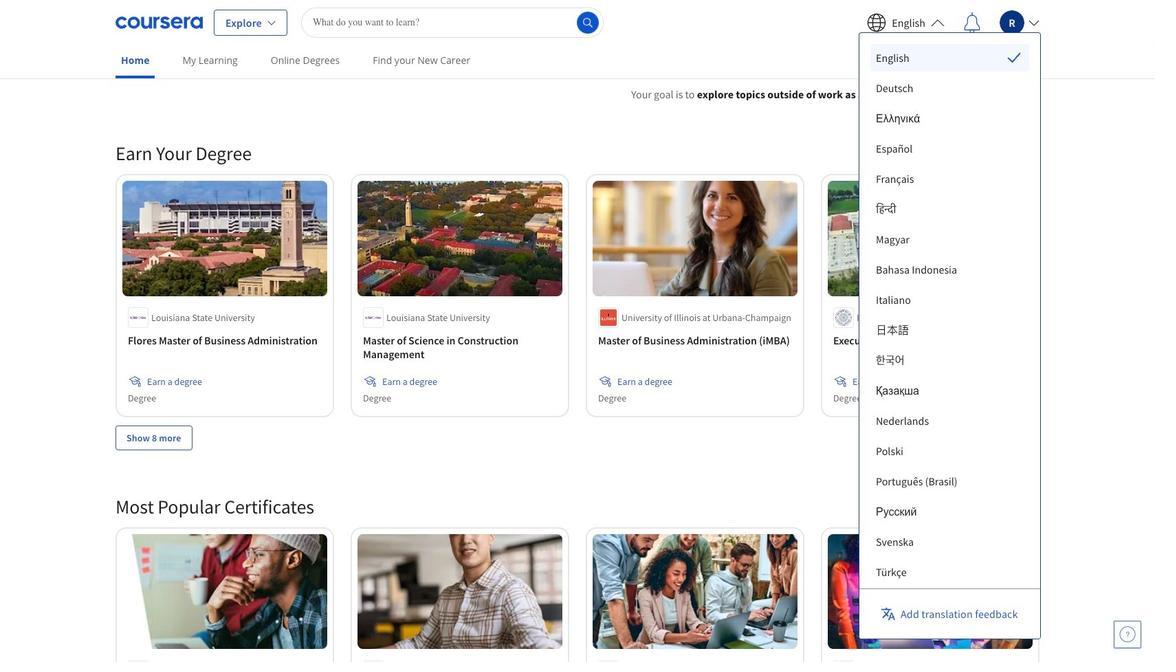 Task type: describe. For each thing, give the bounding box(es) containing it.
most popular certificates collection element
[[107, 472, 1048, 662]]

coursera image
[[116, 11, 203, 33]]



Task type: locate. For each thing, give the bounding box(es) containing it.
menu
[[870, 44, 1029, 662]]

earn your degree collection element
[[107, 119, 1048, 472]]

radio item
[[870, 44, 1029, 72]]

None search field
[[301, 7, 604, 37]]

help center image
[[1119, 626, 1136, 643]]

main content
[[0, 69, 1155, 662]]



Task type: vqa. For each thing, say whether or not it's contained in the screenshot.
the leftmost that
no



